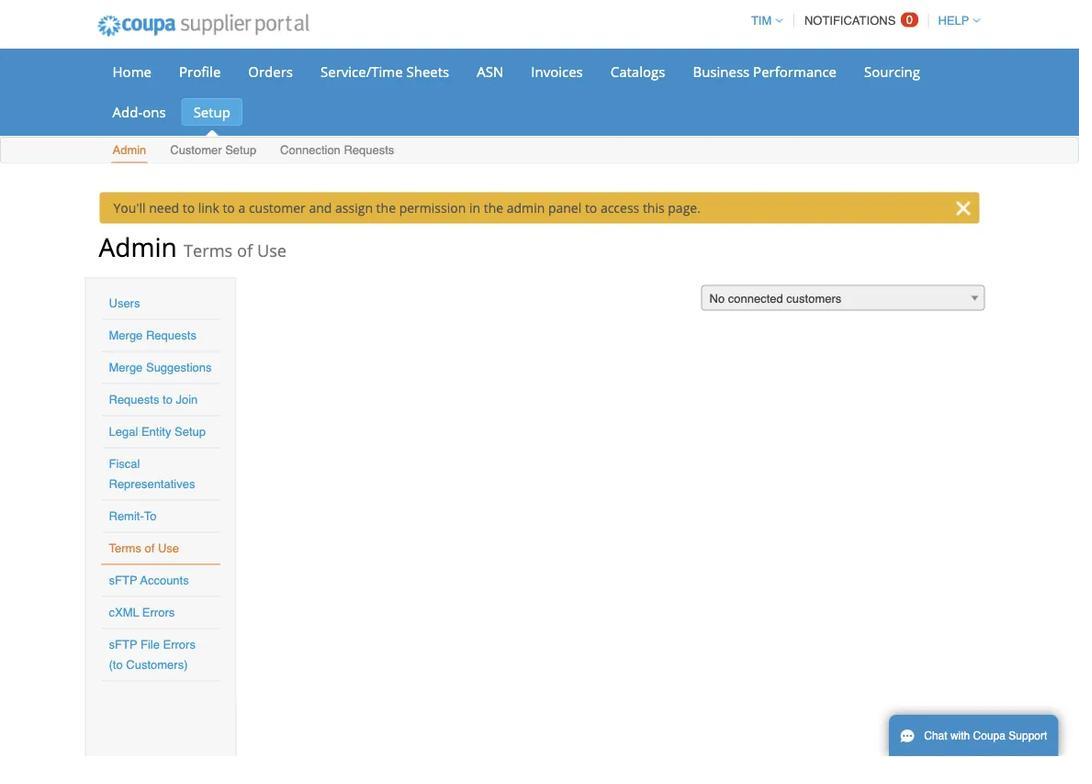 Task type: describe. For each thing, give the bounding box(es) containing it.
No connected customers field
[[701, 285, 985, 312]]

merge requests link
[[109, 329, 196, 343]]

setup link
[[182, 98, 243, 126]]

representatives
[[109, 478, 195, 491]]

terms inside admin terms of use
[[184, 239, 233, 262]]

you'll
[[113, 199, 146, 217]]

sftp for sftp file errors (to customers)
[[109, 638, 137, 652]]

to left the link at the top of page
[[183, 199, 195, 217]]

users
[[109, 297, 140, 311]]

navigation containing notifications 0
[[743, 3, 981, 39]]

to left join
[[163, 393, 173, 407]]

catalogs
[[611, 62, 665, 81]]

No connected customers text field
[[702, 286, 984, 312]]

in
[[469, 199, 481, 217]]

to left a
[[223, 199, 235, 217]]

0 horizontal spatial terms
[[109, 542, 141, 556]]

invoices link
[[519, 58, 595, 85]]

setup inside 'link'
[[193, 102, 231, 121]]

requests to join
[[109, 393, 198, 407]]

sftp for sftp accounts
[[109, 574, 137, 588]]

notifications
[[805, 14, 896, 28]]

coupa supplier portal image
[[85, 3, 322, 49]]

add-ons link
[[101, 98, 178, 126]]

service/time sheets link
[[309, 58, 461, 85]]

2 the from the left
[[484, 199, 504, 217]]

connected
[[728, 292, 783, 306]]

you'll need to link to a customer and assign the permission in the admin panel to access this page.
[[113, 199, 701, 217]]

to
[[144, 510, 157, 524]]

chat with coupa support
[[924, 730, 1048, 743]]

legal
[[109, 425, 138, 439]]

fiscal
[[109, 457, 140, 471]]

permission
[[399, 199, 466, 217]]

orders link
[[236, 58, 305, 85]]

2 vertical spatial setup
[[175, 425, 206, 439]]

admin terms of use
[[99, 229, 287, 264]]

profile link
[[167, 58, 233, 85]]

merge requests
[[109, 329, 196, 343]]

0
[[907, 13, 913, 27]]

invoices
[[531, 62, 583, 81]]

help
[[938, 14, 970, 28]]

need
[[149, 199, 179, 217]]

chat
[[924, 730, 948, 743]]

chat with coupa support button
[[889, 716, 1059, 758]]

link
[[198, 199, 219, 217]]

legal entity setup
[[109, 425, 206, 439]]

suggestions
[[146, 361, 212, 375]]

file
[[140, 638, 160, 652]]

coupa
[[973, 730, 1006, 743]]

sourcing link
[[853, 58, 932, 85]]

panel
[[548, 199, 582, 217]]

remit-
[[109, 510, 144, 524]]

1 the from the left
[[376, 199, 396, 217]]

no connected customers
[[710, 292, 842, 306]]

admin for admin
[[113, 143, 146, 157]]

connection
[[280, 143, 341, 157]]

add-ons
[[113, 102, 166, 121]]

add-
[[113, 102, 143, 121]]

and
[[309, 199, 332, 217]]

business
[[693, 62, 750, 81]]

merge suggestions link
[[109, 361, 212, 375]]

cxml
[[109, 606, 139, 620]]

terms of use link
[[109, 542, 179, 556]]

requests for connection requests
[[344, 143, 394, 157]]

merge for merge suggestions
[[109, 361, 143, 375]]

business performance link
[[681, 58, 849, 85]]

assign
[[335, 199, 373, 217]]

legal entity setup link
[[109, 425, 206, 439]]

merge for merge requests
[[109, 329, 143, 343]]

customer setup link
[[169, 139, 257, 163]]

2 vertical spatial requests
[[109, 393, 159, 407]]



Task type: vqa. For each thing, say whether or not it's contained in the screenshot.
1st the from left
yes



Task type: locate. For each thing, give the bounding box(es) containing it.
the right in
[[484, 199, 504, 217]]

sftp accounts
[[109, 574, 189, 588]]

terms down the link at the top of page
[[184, 239, 233, 262]]

to
[[183, 199, 195, 217], [223, 199, 235, 217], [585, 199, 597, 217], [163, 393, 173, 407]]

errors down accounts
[[142, 606, 175, 620]]

1 vertical spatial errors
[[163, 638, 196, 652]]

accounts
[[140, 574, 189, 588]]

to right panel
[[585, 199, 597, 217]]

0 vertical spatial of
[[237, 239, 253, 262]]

setup right the customer
[[225, 143, 256, 157]]

admin
[[507, 199, 545, 217]]

of down a
[[237, 239, 253, 262]]

sftp file errors (to customers) link
[[109, 638, 196, 672]]

1 vertical spatial of
[[145, 542, 155, 556]]

1 horizontal spatial use
[[257, 239, 287, 262]]

terms of use
[[109, 542, 179, 556]]

tim link
[[743, 14, 783, 28]]

cxml errors
[[109, 606, 175, 620]]

ons
[[143, 102, 166, 121]]

asn
[[477, 62, 504, 81]]

navigation
[[743, 3, 981, 39]]

1 sftp from the top
[[109, 574, 137, 588]]

errors
[[142, 606, 175, 620], [163, 638, 196, 652]]

0 vertical spatial admin
[[113, 143, 146, 157]]

page.
[[668, 199, 701, 217]]

sftp inside sftp file errors (to customers)
[[109, 638, 137, 652]]

0 vertical spatial errors
[[142, 606, 175, 620]]

use up accounts
[[158, 542, 179, 556]]

fiscal representatives link
[[109, 457, 195, 491]]

admin down add-
[[113, 143, 146, 157]]

0 vertical spatial terms
[[184, 239, 233, 262]]

service/time
[[321, 62, 403, 81]]

admin for admin terms of use
[[99, 229, 177, 264]]

0 vertical spatial setup
[[193, 102, 231, 121]]

requests up the suggestions
[[146, 329, 196, 343]]

admin down you'll
[[99, 229, 177, 264]]

merge suggestions
[[109, 361, 212, 375]]

0 horizontal spatial the
[[376, 199, 396, 217]]

(to
[[109, 659, 123, 672]]

setup up customer setup
[[193, 102, 231, 121]]

sftp up cxml
[[109, 574, 137, 588]]

customers)
[[126, 659, 188, 672]]

merge
[[109, 329, 143, 343], [109, 361, 143, 375]]

0 horizontal spatial use
[[158, 542, 179, 556]]

help link
[[930, 14, 981, 28]]

sftp file errors (to customers)
[[109, 638, 196, 672]]

admin
[[113, 143, 146, 157], [99, 229, 177, 264]]

this
[[643, 199, 665, 217]]

fiscal representatives
[[109, 457, 195, 491]]

connection requests
[[280, 143, 394, 157]]

sheets
[[407, 62, 449, 81]]

0 vertical spatial merge
[[109, 329, 143, 343]]

profile
[[179, 62, 221, 81]]

performance
[[753, 62, 837, 81]]

1 vertical spatial terms
[[109, 542, 141, 556]]

1 vertical spatial admin
[[99, 229, 177, 264]]

0 vertical spatial use
[[257, 239, 287, 262]]

0 vertical spatial requests
[[344, 143, 394, 157]]

requests
[[344, 143, 394, 157], [146, 329, 196, 343], [109, 393, 159, 407]]

requests right connection
[[344, 143, 394, 157]]

the right assign
[[376, 199, 396, 217]]

use down customer at top
[[257, 239, 287, 262]]

remit-to link
[[109, 510, 157, 524]]

access
[[601, 199, 640, 217]]

errors right file
[[163, 638, 196, 652]]

service/time sheets
[[321, 62, 449, 81]]

terms down remit-
[[109, 542, 141, 556]]

merge down users
[[109, 329, 143, 343]]

connection requests link
[[279, 139, 395, 163]]

1 vertical spatial sftp
[[109, 638, 137, 652]]

1 vertical spatial setup
[[225, 143, 256, 157]]

1 horizontal spatial the
[[484, 199, 504, 217]]

1 vertical spatial requests
[[146, 329, 196, 343]]

a
[[238, 199, 246, 217]]

0 horizontal spatial of
[[145, 542, 155, 556]]

1 horizontal spatial of
[[237, 239, 253, 262]]

remit-to
[[109, 510, 157, 524]]

no
[[710, 292, 725, 306]]

requests up legal
[[109, 393, 159, 407]]

home
[[113, 62, 152, 81]]

sourcing
[[864, 62, 921, 81]]

cxml errors link
[[109, 606, 175, 620]]

2 sftp from the top
[[109, 638, 137, 652]]

the
[[376, 199, 396, 217], [484, 199, 504, 217]]

business performance
[[693, 62, 837, 81]]

sftp up '(to' at left bottom
[[109, 638, 137, 652]]

with
[[951, 730, 970, 743]]

join
[[176, 393, 198, 407]]

home link
[[101, 58, 164, 85]]

1 horizontal spatial terms
[[184, 239, 233, 262]]

sftp
[[109, 574, 137, 588], [109, 638, 137, 652]]

requests to join link
[[109, 393, 198, 407]]

of down to
[[145, 542, 155, 556]]

customer setup
[[170, 143, 256, 157]]

use
[[257, 239, 287, 262], [158, 542, 179, 556]]

support
[[1009, 730, 1048, 743]]

orders
[[248, 62, 293, 81]]

2 merge from the top
[[109, 361, 143, 375]]

admin link
[[112, 139, 147, 163]]

1 vertical spatial merge
[[109, 361, 143, 375]]

users link
[[109, 297, 140, 311]]

setup down join
[[175, 425, 206, 439]]

use inside admin terms of use
[[257, 239, 287, 262]]

errors inside sftp file errors (to customers)
[[163, 638, 196, 652]]

setup
[[193, 102, 231, 121], [225, 143, 256, 157], [175, 425, 206, 439]]

sftp accounts link
[[109, 574, 189, 588]]

of
[[237, 239, 253, 262], [145, 542, 155, 556]]

0 vertical spatial sftp
[[109, 574, 137, 588]]

customers
[[787, 292, 842, 306]]

customer
[[249, 199, 306, 217]]

1 vertical spatial use
[[158, 542, 179, 556]]

catalogs link
[[599, 58, 677, 85]]

1 merge from the top
[[109, 329, 143, 343]]

merge down merge requests link
[[109, 361, 143, 375]]

tim
[[751, 14, 772, 28]]

notifications 0
[[805, 13, 913, 28]]

of inside admin terms of use
[[237, 239, 253, 262]]

requests for merge requests
[[146, 329, 196, 343]]

customer
[[170, 143, 222, 157]]

asn link
[[465, 58, 516, 85]]

entity
[[141, 425, 171, 439]]



